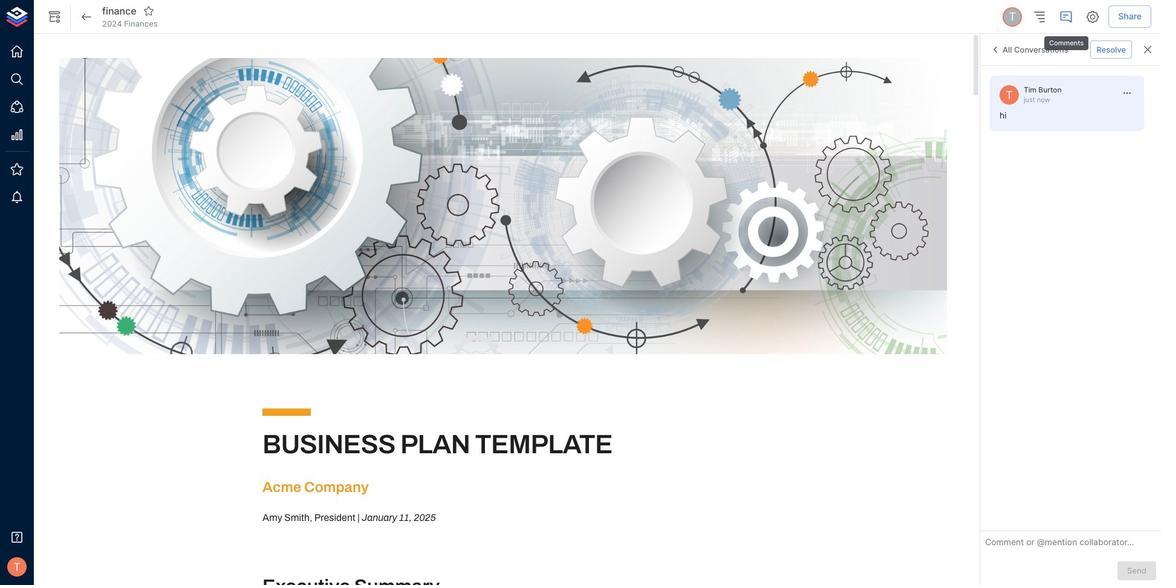 Task type: describe. For each thing, give the bounding box(es) containing it.
settings image
[[1086, 9, 1100, 24]]

favorite image
[[143, 6, 154, 17]]

table of contents image
[[1032, 9, 1047, 24]]



Task type: locate. For each thing, give the bounding box(es) containing it.
comments image
[[1059, 9, 1074, 24]]

Comment or @mention collaborator... text field
[[985, 537, 1156, 552]]

tooltip
[[1043, 28, 1090, 52]]

show wiki image
[[47, 9, 62, 24]]

go back image
[[79, 9, 94, 24]]



Task type: vqa. For each thing, say whether or not it's contained in the screenshot.
Favorite 'ICON'
yes



